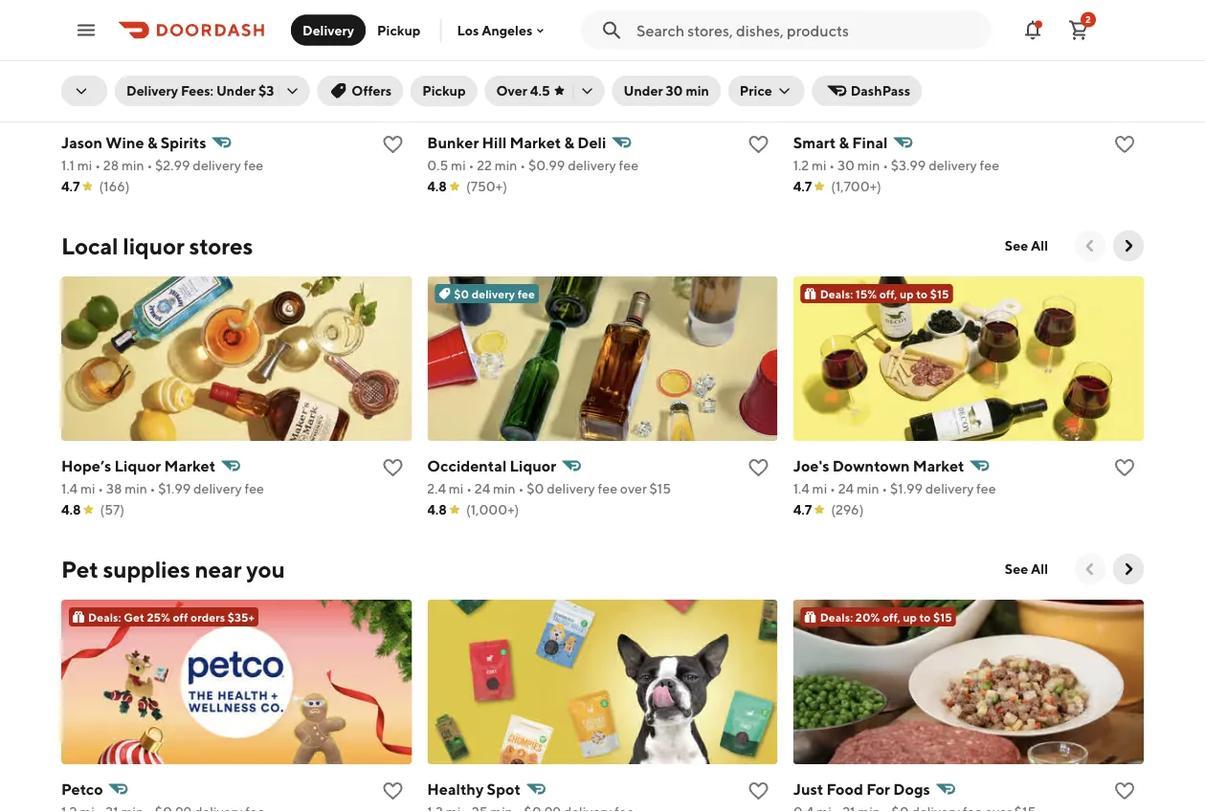 Task type: describe. For each thing, give the bounding box(es) containing it.
petco
[[61, 781, 103, 799]]

dashpass
[[851, 83, 911, 99]]

• left $​0
[[519, 481, 524, 497]]

2 button
[[1060, 11, 1098, 49]]

$0
[[454, 287, 469, 301]]

pet supplies near you
[[61, 556, 285, 583]]

1 horizontal spatial 30
[[838, 158, 855, 173]]

• down smart & final
[[830, 158, 835, 173]]

25%
[[147, 611, 170, 624]]

min for jason wine & spirits
[[122, 158, 144, 173]]

delivery for bunker hill market & deli
[[568, 158, 616, 173]]

see all for pet supplies near you
[[1005, 562, 1048, 577]]

• down joe's downtown market
[[882, 481, 888, 497]]

1.4 for joe's downtown market
[[793, 481, 810, 497]]

$​0
[[527, 481, 544, 497]]

min for smart & final
[[858, 158, 880, 173]]

healthy
[[427, 781, 484, 799]]

1 vertical spatial $15
[[650, 481, 671, 497]]

• left 28
[[95, 158, 101, 173]]

2.4 mi • 24 min • $​0 delivery fee over $15
[[427, 481, 671, 497]]

4.8 for bunker
[[427, 179, 447, 194]]

market for hill
[[510, 134, 561, 152]]

up
[[900, 287, 914, 301]]

deals: get 25% off orders $35+
[[88, 611, 255, 624]]

to
[[917, 287, 928, 301]]

click to add this store to your saved list image for smart & final
[[1114, 133, 1137, 156]]

delivery button
[[291, 15, 366, 45]]

4.8 for hope's
[[61, 502, 81, 518]]

occidental liquor
[[427, 457, 557, 475]]

$0.99
[[528, 158, 565, 173]]

mi for joe's
[[813, 481, 827, 497]]

for
[[867, 781, 891, 799]]

24 for joe's
[[838, 481, 854, 497]]

over
[[496, 83, 528, 99]]

$2.99
[[155, 158, 190, 173]]

delivery for delivery fees: under $3
[[126, 83, 178, 99]]

see for pet supplies near you
[[1005, 562, 1029, 577]]

22
[[477, 158, 492, 173]]

(1,000+)
[[466, 502, 519, 518]]

delivery for smart & final
[[929, 158, 977, 173]]

fee for smart & final
[[980, 158, 1000, 173]]

local liquor stores link
[[61, 231, 253, 261]]

just food for dogs
[[793, 781, 930, 799]]

delivery for occidental liquor
[[547, 481, 595, 497]]

smart
[[793, 134, 836, 152]]

near
[[195, 556, 242, 583]]

4.7 for jason
[[61, 179, 80, 194]]

dashpass button
[[813, 76, 922, 106]]

min for occidental liquor
[[493, 481, 516, 497]]

occidental
[[427, 457, 507, 475]]

deli
[[578, 134, 606, 152]]

$35+
[[228, 611, 255, 624]]

min for hope's liquor market
[[125, 481, 147, 497]]

under inside under 30 min button
[[624, 83, 663, 99]]

mi for smart
[[812, 158, 827, 173]]

off,
[[880, 287, 898, 301]]

over
[[620, 481, 647, 497]]

fee for occidental liquor
[[598, 481, 618, 497]]

see all link for local liquor stores
[[994, 231, 1060, 261]]

• left 38
[[98, 481, 104, 497]]

spot
[[487, 781, 521, 799]]

click to add this store to your saved list image for petco
[[381, 780, 404, 803]]

smart & final
[[793, 134, 888, 152]]

Store search: begin typing to search for stores available on DoorDash text field
[[637, 20, 980, 41]]

mi for jason
[[77, 158, 92, 173]]

pickup for bottommost the pickup button
[[422, 83, 466, 99]]

click to add this store to your saved list image for bunker hill market & deli
[[747, 133, 770, 156]]

0 vertical spatial $15
[[930, 287, 949, 301]]

orders
[[191, 611, 225, 624]]

(296)
[[831, 502, 864, 518]]

get
[[124, 611, 144, 624]]

1 items, open order cart image
[[1068, 19, 1091, 42]]

stores
[[189, 232, 253, 259]]

offers
[[352, 83, 392, 99]]

final
[[852, 134, 888, 152]]

over 4.5 button
[[485, 76, 605, 106]]

click to add this store to your saved list image for healthy spot
[[747, 780, 770, 803]]

just food for dogs link
[[793, 777, 1144, 813]]

fees:
[[181, 83, 214, 99]]

liquor for hope's
[[115, 457, 161, 475]]

mi for occidental
[[449, 481, 464, 497]]

(1,700+)
[[831, 179, 882, 194]]

delivery right $0
[[472, 287, 515, 301]]

notification bell image
[[1022, 19, 1045, 42]]

1.1
[[61, 158, 75, 173]]

local
[[61, 232, 118, 259]]

see all for local liquor stores
[[1005, 238, 1048, 254]]

• down 'occidental'
[[466, 481, 472, 497]]

$1.99 for liquor
[[158, 481, 191, 497]]

1 vertical spatial pickup button
[[411, 76, 477, 106]]

los angeles button
[[457, 22, 548, 38]]

food
[[827, 781, 864, 799]]

open menu image
[[75, 19, 98, 42]]

price
[[740, 83, 772, 99]]

price button
[[729, 76, 805, 106]]

38
[[106, 481, 122, 497]]

just
[[793, 781, 824, 799]]

click to add this store to your saved list image for hope's liquor market
[[381, 457, 404, 480]]

downtown
[[833, 457, 910, 475]]

next button of carousel image
[[1119, 237, 1138, 256]]

1 & from the left
[[147, 134, 157, 152]]

bunker hill market & deli
[[427, 134, 606, 152]]

see for local liquor stores
[[1005, 238, 1029, 254]]

0.5
[[427, 158, 448, 173]]

deals: for joe's downtown market
[[820, 287, 853, 301]]

pet
[[61, 556, 98, 583]]

jason wine & spirits
[[61, 134, 206, 152]]

joe's
[[793, 457, 830, 475]]

delivery for hope's liquor market
[[193, 481, 242, 497]]



Task type: vqa. For each thing, say whether or not it's contained in the screenshot.
4.7 corresponding to Smart
yes



Task type: locate. For each thing, give the bounding box(es) containing it.
delivery down joe's downtown market
[[926, 481, 974, 497]]

see
[[1005, 238, 1029, 254], [1005, 562, 1029, 577]]

healthy spot link
[[427, 777, 778, 813]]

pickup
[[377, 22, 421, 38], [422, 83, 466, 99]]

healthy spot
[[427, 781, 521, 799]]

delivery right the $3.99
[[929, 158, 977, 173]]

• left $2.99
[[147, 158, 153, 173]]

all left next button of carousel image
[[1031, 238, 1048, 254]]

30 up (1,700+)
[[838, 158, 855, 173]]

hope's
[[61, 457, 111, 475]]

1 horizontal spatial delivery
[[303, 22, 354, 38]]

4.7 down 1.1
[[61, 179, 80, 194]]

mi down joe's
[[813, 481, 827, 497]]

1 vertical spatial all
[[1031, 562, 1048, 577]]

0 horizontal spatial pickup
[[377, 22, 421, 38]]

4.7 down joe's
[[793, 502, 812, 518]]

see all
[[1005, 238, 1048, 254], [1005, 562, 1048, 577]]

min left price
[[686, 83, 709, 99]]

deals: for petco
[[88, 611, 121, 624]]

mi right 2.4
[[449, 481, 464, 497]]

liquor up 38
[[115, 457, 161, 475]]

1 previous button of carousel image from the top
[[1081, 237, 1100, 256]]

los
[[457, 22, 479, 38]]

liquor
[[115, 457, 161, 475], [510, 457, 557, 475]]

• left 22
[[469, 158, 474, 173]]

1.4 down 'hope's'
[[61, 481, 78, 497]]

$15 right over at the bottom right of page
[[650, 481, 671, 497]]

1 horizontal spatial $15
[[930, 287, 949, 301]]

• up (296)
[[830, 481, 836, 497]]

0 vertical spatial pickup
[[377, 22, 421, 38]]

spirits
[[161, 134, 206, 152]]

pickup button up offers
[[366, 15, 432, 45]]

fee for bunker hill market & deli
[[619, 158, 639, 173]]

mi for bunker
[[451, 158, 466, 173]]

4.8 for occidental
[[427, 502, 447, 518]]

click to add this store to your saved list image
[[747, 133, 770, 156], [1114, 780, 1137, 803]]

off
[[173, 611, 188, 624]]

petco link
[[61, 777, 412, 813]]

click to add this store to your saved list image for jason wine & spirits
[[381, 133, 404, 156]]

1 liquor from the left
[[115, 457, 161, 475]]

pickup button up bunker
[[411, 76, 477, 106]]

min inside button
[[686, 83, 709, 99]]

1 see all link from the top
[[994, 231, 1060, 261]]

liquor up $​0
[[510, 457, 557, 475]]

fee for jason wine & spirits
[[244, 158, 263, 173]]

delivery down deli
[[568, 158, 616, 173]]

delivery for jason wine & spirits
[[193, 158, 241, 173]]

pickup for topmost the pickup button
[[377, 22, 421, 38]]

min for bunker hill market & deli
[[495, 158, 517, 173]]

1 vertical spatial deals:
[[88, 611, 121, 624]]

24 up (296)
[[838, 481, 854, 497]]

all for local liquor stores
[[1031, 238, 1048, 254]]

2 under from the left
[[624, 83, 663, 99]]

min down 'downtown'
[[857, 481, 880, 497]]

$15 right to
[[930, 287, 949, 301]]

pet supplies near you link
[[61, 554, 285, 585]]

1.4 down joe's
[[793, 481, 810, 497]]

2.4
[[427, 481, 446, 497]]

0 horizontal spatial 30
[[666, 83, 683, 99]]

mi right 1.2
[[812, 158, 827, 173]]

1 horizontal spatial liquor
[[510, 457, 557, 475]]

1 horizontal spatial deals:
[[820, 287, 853, 301]]

2 horizontal spatial &
[[839, 134, 849, 152]]

1 vertical spatial pickup
[[422, 83, 466, 99]]

$1.99 down hope's liquor market
[[158, 481, 191, 497]]

1 vertical spatial see all
[[1005, 562, 1048, 577]]

min right 38
[[125, 481, 147, 497]]

0 horizontal spatial under
[[216, 83, 256, 99]]

min down final
[[858, 158, 880, 173]]

under 30 min
[[624, 83, 709, 99]]

0 vertical spatial all
[[1031, 238, 1048, 254]]

mi right 0.5
[[451, 158, 466, 173]]

1.4 mi • 38 min • $1.99 delivery fee
[[61, 481, 264, 497]]

angeles
[[482, 22, 533, 38]]

1 horizontal spatial market
[[510, 134, 561, 152]]

0 vertical spatial see all link
[[994, 231, 1060, 261]]

liquor for occidental
[[510, 457, 557, 475]]

delivery left fees:
[[126, 83, 178, 99]]

1 horizontal spatial &
[[564, 134, 575, 152]]

market up 1.4 mi • 38 min • $1.99 delivery fee
[[164, 457, 216, 475]]

2 1.4 from the left
[[793, 481, 810, 497]]

previous button of carousel image left next button of carousel icon
[[1081, 560, 1100, 579]]

30 left price
[[666, 83, 683, 99]]

0 horizontal spatial $15
[[650, 481, 671, 497]]

fee for joe's downtown market
[[977, 481, 996, 497]]

min right 28
[[122, 158, 144, 173]]

next button of carousel image
[[1119, 560, 1138, 579]]

4.7 down 1.2
[[793, 179, 812, 194]]

1 horizontal spatial 24
[[838, 481, 854, 497]]

$1.99 down joe's downtown market
[[890, 481, 923, 497]]

mi down 'hope's'
[[80, 481, 95, 497]]

0 horizontal spatial &
[[147, 134, 157, 152]]

&
[[147, 134, 157, 152], [564, 134, 575, 152], [839, 134, 849, 152]]

joe's downtown market
[[793, 457, 965, 475]]

you
[[246, 556, 285, 583]]

0.5 mi • 22 min • $0.99 delivery fee
[[427, 158, 639, 173]]

0 vertical spatial pickup button
[[366, 15, 432, 45]]

deals: left 15%
[[820, 287, 853, 301]]

0 vertical spatial previous button of carousel image
[[1081, 237, 1100, 256]]

4.7 for joe's
[[793, 502, 812, 518]]

1 $1.99 from the left
[[158, 481, 191, 497]]

$1.99
[[158, 481, 191, 497], [890, 481, 923, 497]]

0 vertical spatial see all
[[1005, 238, 1048, 254]]

2
[[1086, 14, 1091, 25]]

4.8 left (57)
[[61, 502, 81, 518]]

24 up (1,000+)
[[475, 481, 491, 497]]

click to add this store to your saved list image
[[381, 133, 404, 156], [1114, 133, 1137, 156], [381, 457, 404, 480], [747, 457, 770, 480], [1114, 457, 1137, 480], [381, 780, 404, 803], [747, 780, 770, 803]]

1 horizontal spatial pickup
[[422, 83, 466, 99]]

$3.99
[[891, 158, 926, 173]]

deals: left get
[[88, 611, 121, 624]]

all left next button of carousel icon
[[1031, 562, 1048, 577]]

1.1 mi • 28 min • $2.99 delivery fee
[[61, 158, 263, 173]]

30 inside button
[[666, 83, 683, 99]]

supplies
[[103, 556, 190, 583]]

mi
[[77, 158, 92, 173], [451, 158, 466, 173], [812, 158, 827, 173], [80, 481, 95, 497], [449, 481, 464, 497], [813, 481, 827, 497]]

previous button of carousel image for local liquor stores
[[1081, 237, 1100, 256]]

see all link for pet supplies near you
[[994, 554, 1060, 585]]

0 vertical spatial deals:
[[820, 287, 853, 301]]

1 vertical spatial 30
[[838, 158, 855, 173]]

market up 1.4 mi • 24 min • $1.99 delivery fee
[[913, 457, 965, 475]]

delivery fees: under $3
[[126, 83, 274, 99]]

$1.99 for downtown
[[890, 481, 923, 497]]

1 see from the top
[[1005, 238, 1029, 254]]

jason
[[61, 134, 102, 152]]

24 for occidental
[[475, 481, 491, 497]]

1 1.4 from the left
[[61, 481, 78, 497]]

dogs
[[894, 781, 930, 799]]

2 all from the top
[[1031, 562, 1048, 577]]

(166)
[[99, 179, 130, 194]]

$3
[[258, 83, 274, 99]]

1.2 mi • 30 min • $3.99 delivery fee
[[793, 158, 1000, 173]]

& left deli
[[564, 134, 575, 152]]

(57)
[[100, 502, 124, 518]]

1.4
[[61, 481, 78, 497], [793, 481, 810, 497]]

1.2
[[793, 158, 809, 173]]

2 previous button of carousel image from the top
[[1081, 560, 1100, 579]]

delivery right $​0
[[547, 481, 595, 497]]

hill
[[482, 134, 507, 152]]

0 horizontal spatial liquor
[[115, 457, 161, 475]]

previous button of carousel image
[[1081, 237, 1100, 256], [1081, 560, 1100, 579]]

$0 delivery fee
[[454, 287, 535, 301]]

under 30 min button
[[612, 76, 721, 106]]

2 24 from the left
[[838, 481, 854, 497]]

market for liquor
[[164, 457, 216, 475]]

2 horizontal spatial market
[[913, 457, 965, 475]]

0 vertical spatial see
[[1005, 238, 1029, 254]]

24
[[475, 481, 491, 497], [838, 481, 854, 497]]

• down "bunker hill market & deli"
[[520, 158, 526, 173]]

previous button of carousel image for pet supplies near you
[[1081, 560, 1100, 579]]

(750+)
[[466, 179, 507, 194]]

1 24 from the left
[[475, 481, 491, 497]]

1.4 mi • 24 min • $1.99 delivery fee
[[793, 481, 996, 497]]

1 under from the left
[[216, 83, 256, 99]]

1 vertical spatial see all link
[[994, 554, 1060, 585]]

4.8
[[427, 179, 447, 194], [61, 502, 81, 518], [427, 502, 447, 518]]

4.7 for smart
[[793, 179, 812, 194]]

delivery down spirits
[[193, 158, 241, 173]]

delivery for joe's downtown market
[[926, 481, 974, 497]]

1 all from the top
[[1031, 238, 1048, 254]]

previous button of carousel image left next button of carousel image
[[1081, 237, 1100, 256]]

mi for hope's
[[80, 481, 95, 497]]

mi right 1.1
[[77, 158, 92, 173]]

deals: 15% off, up to $15
[[820, 287, 949, 301]]

4.7
[[61, 179, 80, 194], [793, 179, 812, 194], [793, 502, 812, 518]]

28
[[103, 158, 119, 173]]

& up 1.1 mi • 28 min • $2.99 delivery fee
[[147, 134, 157, 152]]

• down hope's liquor market
[[150, 481, 156, 497]]

delivery for delivery
[[303, 22, 354, 38]]

0 horizontal spatial click to add this store to your saved list image
[[747, 133, 770, 156]]

local liquor stores
[[61, 232, 253, 259]]

all for pet supplies near you
[[1031, 562, 1048, 577]]

min up (1,000+)
[[493, 481, 516, 497]]

2 see all from the top
[[1005, 562, 1048, 577]]

bunker
[[427, 134, 479, 152]]

wine
[[106, 134, 144, 152]]

fee for hope's liquor market
[[245, 481, 264, 497]]

min right 22
[[495, 158, 517, 173]]

0 horizontal spatial market
[[164, 457, 216, 475]]

2 see all link from the top
[[994, 554, 1060, 585]]

los angeles
[[457, 22, 533, 38]]

0 horizontal spatial deals:
[[88, 611, 121, 624]]

1 vertical spatial click to add this store to your saved list image
[[1114, 780, 1137, 803]]

liquor
[[123, 232, 184, 259]]

deals:
[[820, 287, 853, 301], [88, 611, 121, 624]]

2 & from the left
[[564, 134, 575, 152]]

• left the $3.99
[[883, 158, 889, 173]]

3 & from the left
[[839, 134, 849, 152]]

pickup up offers
[[377, 22, 421, 38]]

2 see from the top
[[1005, 562, 1029, 577]]

1 horizontal spatial $1.99
[[890, 481, 923, 497]]

0 horizontal spatial delivery
[[126, 83, 178, 99]]

2 liquor from the left
[[510, 457, 557, 475]]

pickup up bunker
[[422, 83, 466, 99]]

hope's liquor market
[[61, 457, 216, 475]]

under
[[216, 83, 256, 99], [624, 83, 663, 99]]

min for joe's downtown market
[[857, 481, 880, 497]]

0 vertical spatial delivery
[[303, 22, 354, 38]]

0 horizontal spatial 24
[[475, 481, 491, 497]]

delivery up the near
[[193, 481, 242, 497]]

click to add this store to your saved list image for occidental liquor
[[747, 457, 770, 480]]

market for downtown
[[913, 457, 965, 475]]

1.4 for hope's liquor market
[[61, 481, 78, 497]]

see all link
[[994, 231, 1060, 261], [994, 554, 1060, 585]]

0 horizontal spatial 1.4
[[61, 481, 78, 497]]

1 vertical spatial previous button of carousel image
[[1081, 560, 1100, 579]]

1 horizontal spatial under
[[624, 83, 663, 99]]

30
[[666, 83, 683, 99], [838, 158, 855, 173]]

& left final
[[839, 134, 849, 152]]

1 horizontal spatial click to add this store to your saved list image
[[1114, 780, 1137, 803]]

click to add this store to your saved list image for just food for dogs
[[1114, 780, 1137, 803]]

0 vertical spatial click to add this store to your saved list image
[[747, 133, 770, 156]]

delivery up offers 'button'
[[303, 22, 354, 38]]

1 see all from the top
[[1005, 238, 1048, 254]]

1 vertical spatial see
[[1005, 562, 1029, 577]]

0 horizontal spatial $1.99
[[158, 481, 191, 497]]

4.8 down 0.5
[[427, 179, 447, 194]]

15%
[[856, 287, 877, 301]]

market up 0.5 mi • 22 min • $0.99 delivery fee
[[510, 134, 561, 152]]

0 vertical spatial 30
[[666, 83, 683, 99]]

delivery inside button
[[303, 22, 354, 38]]

2 $1.99 from the left
[[890, 481, 923, 497]]

1 vertical spatial delivery
[[126, 83, 178, 99]]

over 4.5
[[496, 83, 550, 99]]

•
[[95, 158, 101, 173], [147, 158, 153, 173], [469, 158, 474, 173], [520, 158, 526, 173], [830, 158, 835, 173], [883, 158, 889, 173], [98, 481, 104, 497], [150, 481, 156, 497], [466, 481, 472, 497], [519, 481, 524, 497], [830, 481, 836, 497], [882, 481, 888, 497]]

offers button
[[317, 76, 403, 106]]

4.8 down 2.4
[[427, 502, 447, 518]]

1 horizontal spatial 1.4
[[793, 481, 810, 497]]

click to add this store to your saved list image for joe's downtown market
[[1114, 457, 1137, 480]]

4.5
[[530, 83, 550, 99]]



